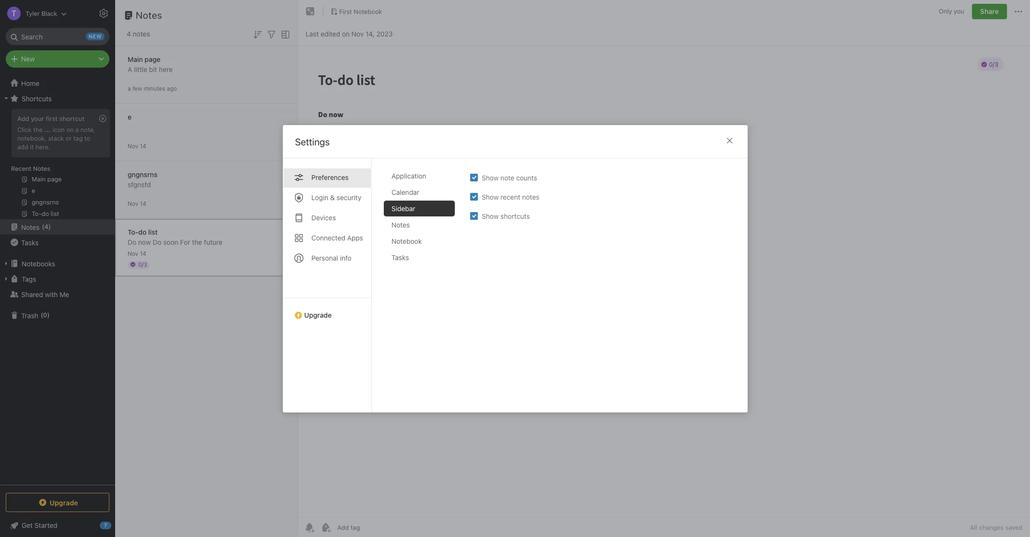 Task type: describe. For each thing, give the bounding box(es) containing it.
shortcuts
[[22, 94, 52, 102]]

home link
[[0, 75, 115, 91]]

to-
[[128, 228, 138, 236]]

last edited on nov 14, 2023
[[306, 30, 393, 38]]

preferences
[[311, 173, 349, 181]]

it
[[30, 143, 34, 151]]

settings image
[[98, 8, 109, 19]]

nov down the sfgnsfd at the left
[[128, 200, 138, 207]]

tag
[[73, 134, 83, 142]]

main
[[128, 55, 143, 63]]

little
[[134, 65, 147, 73]]

bit
[[149, 65, 157, 73]]

first notebook button
[[327, 5, 386, 18]]

expand note image
[[305, 6, 316, 17]]

recent
[[11, 165, 31, 172]]

only
[[939, 7, 953, 15]]

tasks button
[[0, 235, 115, 250]]

main page
[[128, 55, 160, 63]]

( for notes
[[42, 223, 44, 231]]

shared with me link
[[0, 287, 115, 302]]

a few minutes ago
[[128, 85, 177, 92]]

or
[[66, 134, 72, 142]]

for
[[180, 238, 190, 246]]

shortcuts button
[[0, 91, 115, 106]]

add a reminder image
[[304, 522, 315, 533]]

changes
[[979, 524, 1004, 531]]

me
[[60, 290, 69, 298]]

info
[[340, 254, 351, 262]]

nov up 0/3 in the left of the page
[[128, 250, 138, 257]]

personal info
[[311, 254, 351, 262]]

recent
[[500, 192, 520, 201]]

3 nov 14 from the top
[[128, 250, 146, 257]]

notebook,
[[17, 134, 47, 142]]

home
[[21, 79, 39, 87]]

now
[[138, 238, 151, 246]]

soon
[[163, 238, 178, 246]]

new
[[21, 55, 35, 63]]

tags
[[22, 275, 36, 283]]

with
[[45, 290, 58, 298]]

first notebook
[[339, 7, 382, 15]]

connected
[[311, 234, 345, 242]]

shared with me
[[21, 290, 69, 298]]

3 14 from the top
[[140, 250, 146, 257]]

Show shortcuts checkbox
[[470, 212, 478, 220]]

0 horizontal spatial upgrade
[[50, 498, 78, 507]]

tree containing home
[[0, 75, 115, 484]]

the inside tree
[[33, 126, 43, 133]]

saved
[[1006, 524, 1023, 531]]

14,
[[366, 30, 375, 38]]

show shortcuts
[[482, 212, 530, 220]]

on inside note window element
[[342, 30, 350, 38]]

connected apps
[[311, 234, 363, 242]]

a little bit here
[[128, 65, 173, 73]]

minutes
[[144, 85, 165, 92]]

show for show recent notes
[[482, 192, 499, 201]]

click the ...
[[17, 126, 51, 133]]

do now do soon for the future
[[128, 238, 223, 246]]

to-do list
[[128, 228, 158, 236]]

) for notes
[[48, 223, 51, 231]]

Search text field
[[12, 28, 103, 45]]

shortcut
[[59, 115, 85, 122]]

notes inside note list element
[[136, 10, 162, 21]]

tab list for calendar
[[283, 158, 372, 412]]

close image
[[724, 135, 736, 146]]

sfgnsfd
[[128, 180, 151, 188]]

4 inside note list element
[[127, 30, 131, 38]]

notes inside 'tab'
[[391, 221, 410, 229]]

gngnsrns
[[128, 170, 158, 178]]

application
[[391, 172, 426, 180]]

&
[[330, 193, 335, 201]]

gngnsrns sfgnsfd
[[128, 170, 158, 188]]

4 notes
[[127, 30, 150, 38]]

notebook inside tab
[[391, 237, 422, 245]]

counts
[[516, 173, 537, 181]]

14 for e
[[140, 142, 146, 150]]

only you
[[939, 7, 965, 15]]

notes inside note list element
[[133, 30, 150, 38]]

click
[[17, 126, 32, 133]]

0/3
[[138, 261, 147, 268]]

a inside 'icon on a note, notebook, stack or tag to add it here.'
[[75, 126, 79, 133]]

trash
[[21, 311, 38, 319]]

list
[[148, 228, 158, 236]]

a inside note list element
[[128, 85, 131, 92]]

nov 14 for gngnsrns
[[128, 200, 146, 207]]

show recent notes
[[482, 192, 539, 201]]

first
[[46, 115, 58, 122]]

add tag image
[[320, 522, 332, 533]]

calendar
[[391, 188, 419, 196]]

0
[[43, 311, 47, 319]]

show note counts
[[482, 173, 537, 181]]



Task type: vqa. For each thing, say whether or not it's contained in the screenshot.
security
yes



Task type: locate. For each thing, give the bounding box(es) containing it.
nov 14 for e
[[128, 142, 146, 150]]

group inside tree
[[0, 106, 115, 223]]

1 horizontal spatial notes
[[522, 192, 539, 201]]

0 horizontal spatial 4
[[44, 223, 48, 231]]

sidebar tab
[[384, 200, 455, 216]]

1 vertical spatial notebook
[[391, 237, 422, 245]]

shortcuts
[[500, 212, 530, 220]]

tasks tab
[[384, 249, 455, 265]]

nov
[[352, 30, 364, 38], [128, 142, 138, 150], [128, 200, 138, 207], [128, 250, 138, 257]]

a
[[128, 65, 132, 73]]

tasks down notebook tab
[[391, 253, 409, 261]]

1 horizontal spatial tasks
[[391, 253, 409, 261]]

1 horizontal spatial tab list
[[384, 168, 462, 412]]

notebook inside button
[[354, 7, 382, 15]]

1 vertical spatial nov 14
[[128, 200, 146, 207]]

( up tasks "button" in the left of the page
[[42, 223, 44, 231]]

your
[[31, 115, 44, 122]]

1 horizontal spatial the
[[192, 238, 202, 246]]

1 vertical spatial tasks
[[391, 253, 409, 261]]

notes inside 'group'
[[33, 165, 50, 172]]

show right show shortcuts option
[[482, 212, 499, 220]]

3 show from the top
[[482, 212, 499, 220]]

0 horizontal spatial the
[[33, 126, 43, 133]]

1 horizontal spatial upgrade button
[[283, 297, 371, 323]]

trash ( 0 )
[[21, 311, 50, 319]]

1 vertical spatial show
[[482, 192, 499, 201]]

0 vertical spatial on
[[342, 30, 350, 38]]

notes ( 4 )
[[21, 223, 51, 231]]

login & security
[[311, 193, 361, 201]]

nov 14 up 0/3 in the left of the page
[[128, 250, 146, 257]]

) up tasks "button" in the left of the page
[[48, 223, 51, 231]]

nov 14 down the sfgnsfd at the left
[[128, 200, 146, 207]]

0 vertical spatial the
[[33, 126, 43, 133]]

e
[[128, 113, 132, 121]]

Show recent notes checkbox
[[470, 193, 478, 200]]

share
[[981, 7, 999, 15]]

on inside 'icon on a note, notebook, stack or tag to add it here.'
[[66, 126, 74, 133]]

14 up "gngnsrns"
[[140, 142, 146, 150]]

notebooks
[[22, 259, 55, 268]]

0 horizontal spatial notebook
[[354, 7, 382, 15]]

0 horizontal spatial do
[[128, 238, 136, 246]]

notebook
[[354, 7, 382, 15], [391, 237, 422, 245]]

...
[[44, 126, 51, 133]]

add
[[17, 143, 28, 151]]

upgrade inside tab list
[[304, 311, 332, 319]]

( for trash
[[41, 311, 43, 319]]

1 vertical spatial notes
[[522, 192, 539, 201]]

0 vertical spatial upgrade
[[304, 311, 332, 319]]

group
[[0, 106, 115, 223]]

notes right the recent
[[33, 165, 50, 172]]

nov 14 up "gngnsrns"
[[128, 142, 146, 150]]

14
[[140, 142, 146, 150], [140, 200, 146, 207], [140, 250, 146, 257]]

do down to-
[[128, 238, 136, 246]]

icon on a note, notebook, stack or tag to add it here.
[[17, 126, 95, 151]]

1 vertical spatial a
[[75, 126, 79, 133]]

the inside note list element
[[192, 238, 202, 246]]

Note Editor text field
[[298, 46, 1031, 517]]

notes down the 'sidebar'
[[391, 221, 410, 229]]

0 horizontal spatial a
[[75, 126, 79, 133]]

do
[[138, 228, 147, 236]]

2 vertical spatial show
[[482, 212, 499, 220]]

a
[[128, 85, 131, 92], [75, 126, 79, 133]]

notes down the counts
[[522, 192, 539, 201]]

14 down the sfgnsfd at the left
[[140, 200, 146, 207]]

upgrade button
[[283, 297, 371, 323], [6, 493, 109, 512]]

notebook down notes 'tab'
[[391, 237, 422, 245]]

add your first shortcut
[[17, 115, 85, 122]]

) for trash
[[47, 311, 50, 319]]

sidebar
[[391, 204, 415, 212]]

do down list
[[153, 238, 161, 246]]

tab list
[[283, 158, 372, 412], [384, 168, 462, 412]]

0 vertical spatial nov 14
[[128, 142, 146, 150]]

the
[[33, 126, 43, 133], [192, 238, 202, 246]]

do
[[128, 238, 136, 246], [153, 238, 161, 246]]

1 14 from the top
[[140, 142, 146, 150]]

all changes saved
[[970, 524, 1023, 531]]

) right trash
[[47, 311, 50, 319]]

2 do from the left
[[153, 238, 161, 246]]

shared
[[21, 290, 43, 298]]

0 horizontal spatial tasks
[[21, 238, 39, 246]]

0 horizontal spatial upgrade button
[[6, 493, 109, 512]]

new button
[[6, 50, 109, 68]]

icon
[[53, 126, 65, 133]]

apps
[[347, 234, 363, 242]]

future
[[204, 238, 223, 246]]

) inside 'notes ( 4 )'
[[48, 223, 51, 231]]

1 horizontal spatial on
[[342, 30, 350, 38]]

1 horizontal spatial do
[[153, 238, 161, 246]]

login
[[311, 193, 328, 201]]

2 14 from the top
[[140, 200, 146, 207]]

you
[[954, 7, 965, 15]]

stack
[[48, 134, 64, 142]]

note list element
[[115, 0, 298, 537]]

settings
[[295, 136, 330, 147]]

0 vertical spatial )
[[48, 223, 51, 231]]

share button
[[972, 4, 1007, 19]]

1 vertical spatial the
[[192, 238, 202, 246]]

notes
[[136, 10, 162, 21], [33, 165, 50, 172], [391, 221, 410, 229], [21, 223, 39, 231]]

notes tab
[[384, 217, 455, 233]]

notebooks link
[[0, 256, 115, 271]]

application tab
[[384, 168, 455, 184]]

devices
[[311, 213, 336, 222]]

show right show note counts 'checkbox'
[[482, 173, 499, 181]]

show for show note counts
[[482, 173, 499, 181]]

note
[[500, 173, 514, 181]]

notes inside 'notes ( 4 )'
[[21, 223, 39, 231]]

None search field
[[12, 28, 103, 45]]

14 for gngnsrns
[[140, 200, 146, 207]]

1 vertical spatial upgrade button
[[6, 493, 109, 512]]

notes up 4 notes
[[136, 10, 162, 21]]

(
[[42, 223, 44, 231], [41, 311, 43, 319]]

0 vertical spatial notebook
[[354, 7, 382, 15]]

1 vertical spatial )
[[47, 311, 50, 319]]

group containing add your first shortcut
[[0, 106, 115, 223]]

a up tag in the left top of the page
[[75, 126, 79, 133]]

note window element
[[298, 0, 1031, 537]]

tab list containing preferences
[[283, 158, 372, 412]]

expand notebooks image
[[2, 260, 10, 267]]

1 vertical spatial (
[[41, 311, 43, 319]]

on
[[342, 30, 350, 38], [66, 126, 74, 133]]

1 vertical spatial 14
[[140, 200, 146, 207]]

1 horizontal spatial notebook
[[391, 237, 422, 245]]

tasks down 'notes ( 4 )'
[[21, 238, 39, 246]]

0 vertical spatial (
[[42, 223, 44, 231]]

0 vertical spatial 14
[[140, 142, 146, 150]]

tree
[[0, 75, 115, 484]]

( inside 'notes ( 4 )'
[[42, 223, 44, 231]]

on up or at the top of page
[[66, 126, 74, 133]]

ago
[[167, 85, 177, 92]]

on right edited
[[342, 30, 350, 38]]

( right trash
[[41, 311, 43, 319]]

0 vertical spatial notes
[[133, 30, 150, 38]]

show right show recent notes option
[[482, 192, 499, 201]]

to
[[84, 134, 90, 142]]

2 vertical spatial nov 14
[[128, 250, 146, 257]]

show for show shortcuts
[[482, 212, 499, 220]]

notebook tab
[[384, 233, 455, 249]]

upgrade button inside tab list
[[283, 297, 371, 323]]

0 horizontal spatial tab list
[[283, 158, 372, 412]]

note,
[[81, 126, 95, 133]]

page
[[145, 55, 160, 63]]

1 do from the left
[[128, 238, 136, 246]]

Show note counts checkbox
[[470, 174, 478, 181]]

the right for
[[192, 238, 202, 246]]

last
[[306, 30, 319, 38]]

2023
[[377, 30, 393, 38]]

1 horizontal spatial a
[[128, 85, 131, 92]]

nov inside note window element
[[352, 30, 364, 38]]

0 vertical spatial show
[[482, 173, 499, 181]]

1 horizontal spatial upgrade
[[304, 311, 332, 319]]

tags button
[[0, 271, 115, 287]]

14 up 0/3 in the left of the page
[[140, 250, 146, 257]]

)
[[48, 223, 51, 231], [47, 311, 50, 319]]

1 vertical spatial 4
[[44, 223, 48, 231]]

4 up tasks "button" in the left of the page
[[44, 223, 48, 231]]

here
[[159, 65, 173, 73]]

notes
[[133, 30, 150, 38], [522, 192, 539, 201]]

notes up tasks "button" in the left of the page
[[21, 223, 39, 231]]

upgrade
[[304, 311, 332, 319], [50, 498, 78, 507]]

tab list for show note counts
[[384, 168, 462, 412]]

1 horizontal spatial 4
[[127, 30, 131, 38]]

0 vertical spatial 4
[[127, 30, 131, 38]]

1 nov 14 from the top
[[128, 142, 146, 150]]

notes up main page
[[133, 30, 150, 38]]

all
[[970, 524, 978, 531]]

tasks inside tab
[[391, 253, 409, 261]]

0 vertical spatial upgrade button
[[283, 297, 371, 323]]

the left ...
[[33, 126, 43, 133]]

calendar tab
[[384, 184, 455, 200]]

4 inside 'notes ( 4 )'
[[44, 223, 48, 231]]

expand tags image
[[2, 275, 10, 283]]

( inside the trash ( 0 )
[[41, 311, 43, 319]]

nov left 14,
[[352, 30, 364, 38]]

security
[[337, 193, 361, 201]]

recent notes
[[11, 165, 50, 172]]

) inside the trash ( 0 )
[[47, 311, 50, 319]]

2 nov 14 from the top
[[128, 200, 146, 207]]

a left few
[[128, 85, 131, 92]]

0 vertical spatial tasks
[[21, 238, 39, 246]]

0 horizontal spatial notes
[[133, 30, 150, 38]]

few
[[132, 85, 142, 92]]

0 vertical spatial a
[[128, 85, 131, 92]]

first
[[339, 7, 352, 15]]

2 vertical spatial 14
[[140, 250, 146, 257]]

2 show from the top
[[482, 192, 499, 201]]

4 up main
[[127, 30, 131, 38]]

tasks
[[21, 238, 39, 246], [391, 253, 409, 261]]

0 horizontal spatial on
[[66, 126, 74, 133]]

edited
[[321, 30, 340, 38]]

1 vertical spatial upgrade
[[50, 498, 78, 507]]

1 vertical spatial on
[[66, 126, 74, 133]]

notebook right first
[[354, 7, 382, 15]]

add
[[17, 115, 29, 122]]

1 show from the top
[[482, 173, 499, 181]]

tasks inside "button"
[[21, 238, 39, 246]]

nov down e on the left top
[[128, 142, 138, 150]]

nov 14
[[128, 142, 146, 150], [128, 200, 146, 207], [128, 250, 146, 257]]

tab list containing application
[[384, 168, 462, 412]]

personal
[[311, 254, 338, 262]]

here.
[[35, 143, 50, 151]]



